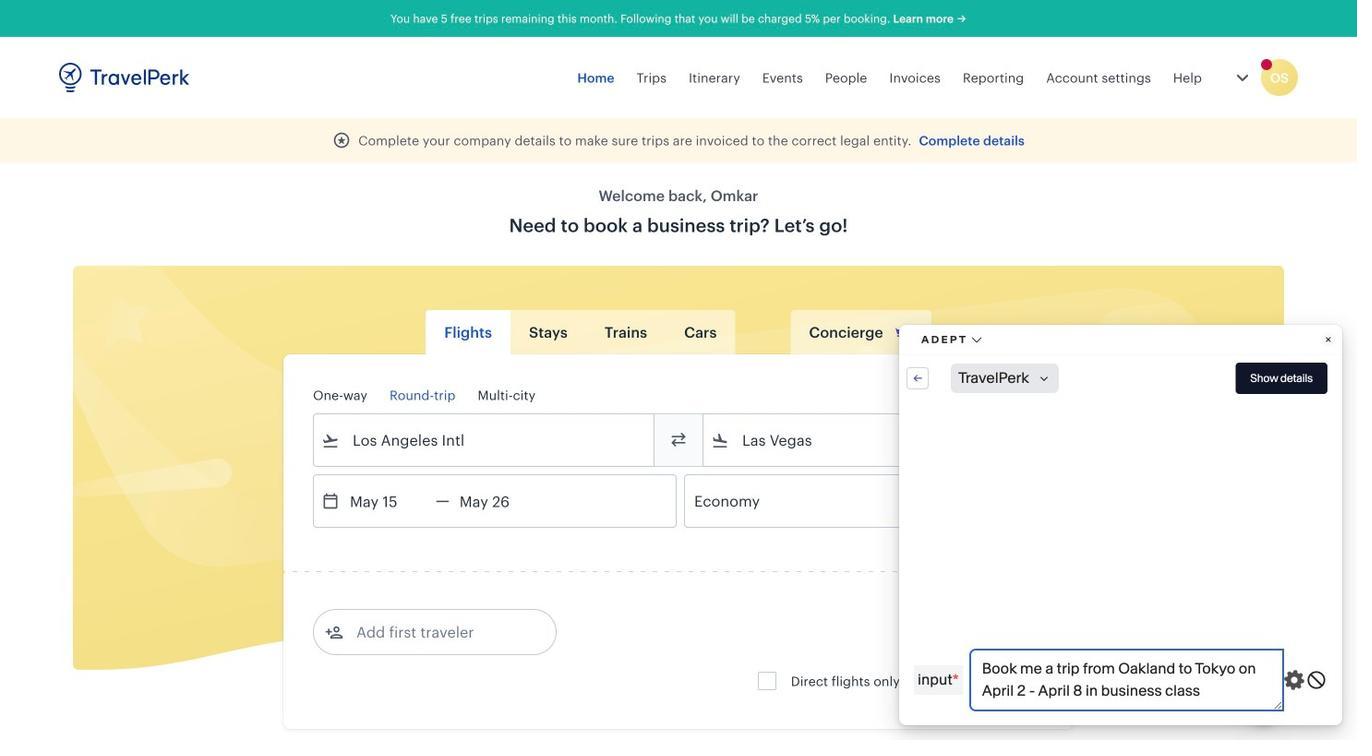Task type: describe. For each thing, give the bounding box(es) containing it.
To search field
[[730, 426, 1020, 455]]

Return text field
[[450, 476, 546, 527]]

Add first traveler search field
[[344, 618, 536, 648]]

From search field
[[340, 426, 630, 455]]



Task type: locate. For each thing, give the bounding box(es) containing it.
Depart text field
[[340, 476, 436, 527]]



